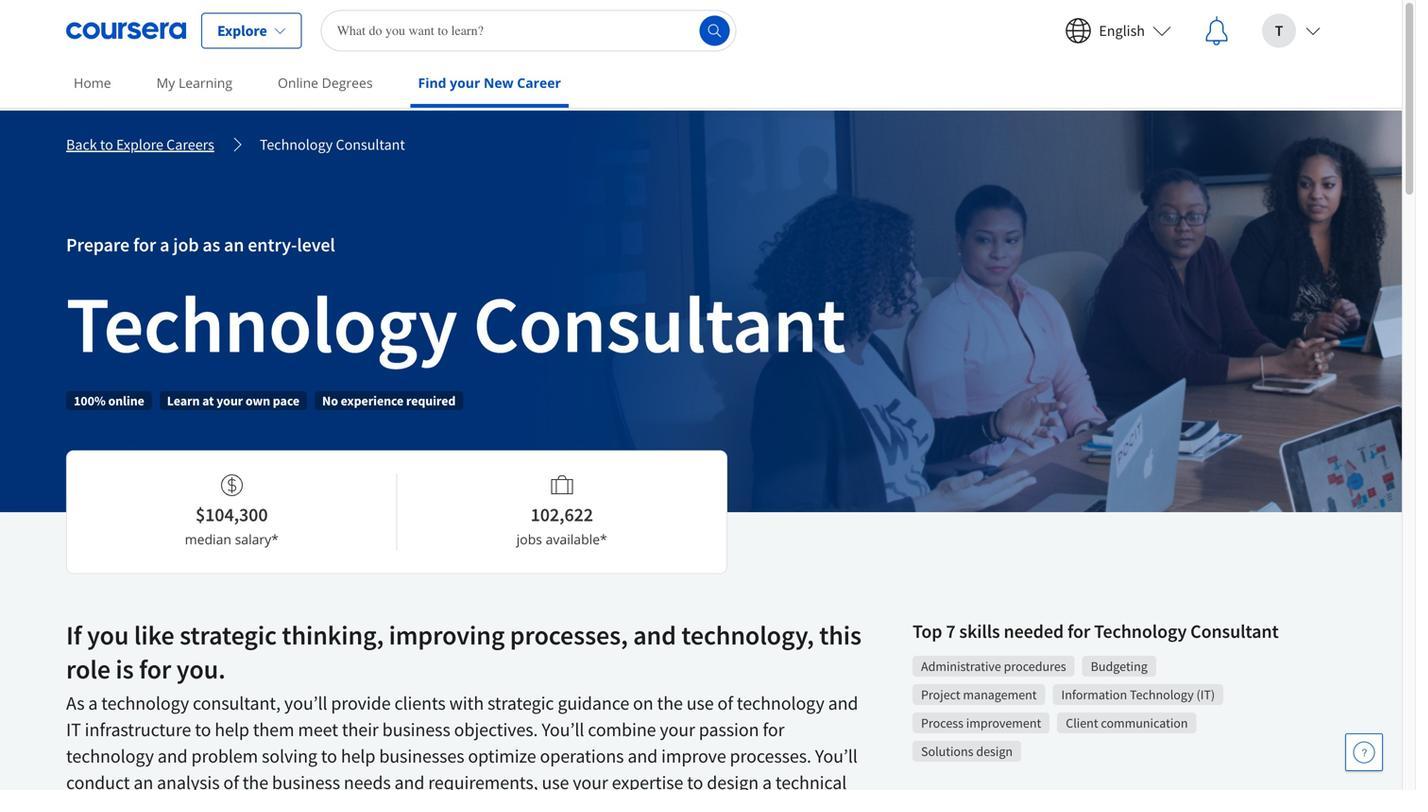Task type: locate. For each thing, give the bounding box(es) containing it.
english button
[[1050, 0, 1187, 61]]

use up passion
[[687, 691, 714, 715]]

1 horizontal spatial *
[[600, 530, 607, 548]]

explore
[[217, 21, 267, 40], [116, 135, 163, 154]]

use
[[687, 691, 714, 715], [542, 771, 569, 790]]

1 horizontal spatial help
[[341, 744, 376, 768]]

1 * from the left
[[271, 530, 279, 548]]

What do you want to learn? text field
[[321, 10, 737, 52]]

your
[[450, 74, 480, 92], [216, 392, 243, 409], [660, 718, 695, 741], [573, 771, 608, 790]]

1 vertical spatial strategic
[[488, 691, 554, 715]]

* right median
[[271, 530, 279, 548]]

1 vertical spatial of
[[223, 771, 239, 790]]

client
[[1066, 714, 1099, 731]]

to down meet
[[321, 744, 337, 768]]

0 horizontal spatial of
[[223, 771, 239, 790]]

help down consultant,
[[215, 718, 249, 741]]

1 horizontal spatial design
[[977, 743, 1013, 760]]

technology consultant down online degrees
[[260, 135, 405, 154]]

1 vertical spatial an
[[134, 771, 153, 790]]

help
[[215, 718, 249, 741], [341, 744, 376, 768]]

your right "at"
[[216, 392, 243, 409]]

explore button
[[201, 13, 302, 49]]

1 vertical spatial design
[[707, 771, 759, 790]]

1 vertical spatial use
[[542, 771, 569, 790]]

0 horizontal spatial consultant
[[336, 135, 405, 154]]

use down operations
[[542, 771, 569, 790]]

1 vertical spatial consultant
[[473, 274, 846, 374]]

1 horizontal spatial a
[[160, 233, 170, 257]]

your down operations
[[573, 771, 608, 790]]

0 vertical spatial use
[[687, 691, 714, 715]]

0 horizontal spatial strategic
[[180, 619, 277, 652]]

passion
[[699, 718, 759, 741]]

your up the improve
[[660, 718, 695, 741]]

procedures
[[1004, 658, 1067, 675]]

to down the improve
[[687, 771, 703, 790]]

salary
[[235, 530, 271, 548]]

0 vertical spatial design
[[977, 743, 1013, 760]]

role
[[66, 653, 110, 686]]

1 horizontal spatial explore
[[217, 21, 267, 40]]

my learning link
[[149, 61, 240, 104]]

technology up own
[[66, 274, 458, 374]]

operations
[[540, 744, 624, 768]]

learn
[[167, 392, 200, 409]]

as
[[66, 691, 85, 715]]

of down problem
[[223, 771, 239, 790]]

technology up communication
[[1130, 686, 1194, 703]]

career
[[517, 74, 561, 92]]

* inside $104,300 median salary *
[[271, 530, 279, 548]]

0 vertical spatial technology consultant
[[260, 135, 405, 154]]

2 vertical spatial a
[[763, 771, 772, 790]]

of
[[718, 691, 733, 715], [223, 771, 239, 790]]

learn at your own pace
[[167, 392, 300, 409]]

you'll right processes.
[[815, 744, 858, 768]]

1 vertical spatial help
[[341, 744, 376, 768]]

a
[[160, 233, 170, 257], [88, 691, 98, 715], [763, 771, 772, 790]]

1 vertical spatial business
[[272, 771, 340, 790]]

them
[[253, 718, 294, 741]]

2 horizontal spatial consultant
[[1191, 619, 1279, 643]]

0 horizontal spatial you'll
[[542, 718, 584, 741]]

0 vertical spatial business
[[382, 718, 451, 741]]

0 vertical spatial explore
[[217, 21, 267, 40]]

and up 'on'
[[633, 619, 676, 652]]

thinking,
[[282, 619, 384, 652]]

if
[[66, 619, 82, 652]]

the down problem
[[243, 771, 268, 790]]

improving
[[389, 619, 505, 652]]

a down processes.
[[763, 771, 772, 790]]

102,622
[[531, 503, 593, 526]]

* for 102,622
[[600, 530, 607, 548]]

help center image
[[1353, 741, 1376, 764]]

an inside if you like strategic thinking, improving processes, and technology, this role is for you. as a technology consultant, you'll provide clients with strategic guidance on the use of technology and it infrastructure to help them meet their business objectives. you'll combine your passion for technology and problem solving to help businesses optimize operations and improve processes. you'll conduct an analysis of the business needs and requirements, use your expertise to design a techni
[[134, 771, 153, 790]]

0 vertical spatial consultant
[[336, 135, 405, 154]]

and down this
[[828, 691, 858, 715]]

needs
[[344, 771, 391, 790]]

0 horizontal spatial *
[[271, 530, 279, 548]]

1 horizontal spatial of
[[718, 691, 733, 715]]

1 vertical spatial technology consultant
[[66, 274, 846, 374]]

for right is
[[139, 653, 171, 686]]

1 vertical spatial a
[[88, 691, 98, 715]]

to right back
[[100, 135, 113, 154]]

t button
[[1247, 0, 1336, 61]]

0 horizontal spatial design
[[707, 771, 759, 790]]

solving
[[262, 744, 317, 768]]

find
[[418, 74, 447, 92]]

consultant
[[336, 135, 405, 154], [473, 274, 846, 374], [1191, 619, 1279, 643]]

help up needs
[[341, 744, 376, 768]]

a left job
[[160, 233, 170, 257]]

improvement
[[967, 714, 1042, 731]]

design down the improvement
[[977, 743, 1013, 760]]

own
[[246, 392, 270, 409]]

technology up infrastructure
[[101, 691, 189, 715]]

conduct
[[66, 771, 130, 790]]

new
[[484, 74, 514, 92]]

2 * from the left
[[600, 530, 607, 548]]

None search field
[[321, 10, 737, 52]]

my learning
[[157, 74, 232, 92]]

of up passion
[[718, 691, 733, 715]]

an right as
[[224, 233, 244, 257]]

explore inside popup button
[[217, 21, 267, 40]]

a right as
[[88, 691, 98, 715]]

1 horizontal spatial consultant
[[473, 274, 846, 374]]

level
[[297, 233, 335, 257]]

their
[[342, 718, 379, 741]]

1 vertical spatial you'll
[[815, 744, 858, 768]]

to
[[100, 135, 113, 154], [195, 718, 211, 741], [321, 744, 337, 768], [687, 771, 703, 790]]

you'll up operations
[[542, 718, 584, 741]]

0 vertical spatial you'll
[[542, 718, 584, 741]]

0 vertical spatial the
[[657, 691, 683, 715]]

for
[[133, 233, 156, 257], [1068, 619, 1091, 643], [139, 653, 171, 686], [763, 718, 785, 741]]

needed
[[1004, 619, 1064, 643]]

1 vertical spatial the
[[243, 771, 268, 790]]

with
[[449, 691, 484, 715]]

an
[[224, 233, 244, 257], [134, 771, 153, 790]]

* right jobs
[[600, 530, 607, 548]]

strategic up objectives.
[[488, 691, 554, 715]]

technology,
[[682, 619, 814, 652]]

strategic
[[180, 619, 277, 652], [488, 691, 554, 715]]

technology
[[260, 135, 333, 154], [66, 274, 458, 374], [1094, 619, 1187, 643], [1130, 686, 1194, 703]]

technology up budgeting
[[1094, 619, 1187, 643]]

explore up the learning
[[217, 21, 267, 40]]

0 vertical spatial an
[[224, 233, 244, 257]]

guidance
[[558, 691, 630, 715]]

you'll
[[542, 718, 584, 741], [815, 744, 858, 768]]

provide
[[331, 691, 391, 715]]

online degrees link
[[270, 61, 380, 104]]

0 horizontal spatial an
[[134, 771, 153, 790]]

$104,300
[[196, 503, 268, 526]]

you
[[87, 619, 129, 652]]

0 vertical spatial help
[[215, 718, 249, 741]]

1 horizontal spatial an
[[224, 233, 244, 257]]

improve
[[662, 744, 726, 768]]

0 vertical spatial a
[[160, 233, 170, 257]]

*
[[271, 530, 279, 548], [600, 530, 607, 548]]

business down clients
[[382, 718, 451, 741]]

t
[[1275, 21, 1284, 40]]

design
[[977, 743, 1013, 760], [707, 771, 759, 790]]

is
[[116, 653, 134, 686]]

the right 'on'
[[657, 691, 683, 715]]

explore left careers
[[116, 135, 163, 154]]

strategic up you.
[[180, 619, 277, 652]]

problem
[[191, 744, 258, 768]]

1 horizontal spatial use
[[687, 691, 714, 715]]

1 horizontal spatial business
[[382, 718, 451, 741]]

available
[[546, 530, 600, 548]]

technology
[[101, 691, 189, 715], [737, 691, 825, 715], [66, 744, 154, 768]]

business
[[382, 718, 451, 741], [272, 771, 340, 790]]

1 horizontal spatial you'll
[[815, 744, 858, 768]]

business down solving
[[272, 771, 340, 790]]

1 vertical spatial explore
[[116, 135, 163, 154]]

it
[[66, 718, 81, 741]]

an left analysis at the left of page
[[134, 771, 153, 790]]

at
[[202, 392, 214, 409]]

1 horizontal spatial strategic
[[488, 691, 554, 715]]

prepare
[[66, 233, 130, 257]]

design down processes.
[[707, 771, 759, 790]]

and up analysis at the left of page
[[158, 744, 188, 768]]

technology consultant up required on the left of page
[[66, 274, 846, 374]]

0 horizontal spatial the
[[243, 771, 268, 790]]

technology consultant
[[260, 135, 405, 154], [66, 274, 846, 374]]

0 horizontal spatial a
[[88, 691, 98, 715]]

* inside 102,622 jobs available *
[[600, 530, 607, 548]]



Task type: vqa. For each thing, say whether or not it's contained in the screenshot.
developer to the left
no



Task type: describe. For each thing, give the bounding box(es) containing it.
0 horizontal spatial explore
[[116, 135, 163, 154]]

jobs
[[517, 530, 542, 548]]

as
[[203, 233, 220, 257]]

this
[[820, 619, 862, 652]]

pace
[[273, 392, 300, 409]]

learning
[[179, 74, 232, 92]]

0 horizontal spatial use
[[542, 771, 569, 790]]

100% online
[[74, 392, 144, 409]]

processes,
[[510, 619, 628, 652]]

degrees
[[322, 74, 373, 92]]

solutions design
[[921, 743, 1013, 760]]

and down businesses
[[395, 771, 425, 790]]

0 vertical spatial of
[[718, 691, 733, 715]]

job
[[173, 233, 199, 257]]

meet
[[298, 718, 338, 741]]

100%
[[74, 392, 106, 409]]

solutions
[[921, 743, 974, 760]]

for left job
[[133, 233, 156, 257]]

administrative procedures
[[921, 658, 1067, 675]]

careers
[[166, 135, 214, 154]]

process improvement
[[921, 714, 1042, 731]]

objectives.
[[454, 718, 538, 741]]

back to explore careers
[[66, 135, 214, 154]]

design inside if you like strategic thinking, improving processes, and technology, this role is for you. as a technology consultant, you'll provide clients with strategic guidance on the use of technology and it infrastructure to help them meet their business objectives. you'll combine your passion for technology and problem solving to help businesses optimize operations and improve processes. you'll conduct an analysis of the business needs and requirements, use your expertise to design a techni
[[707, 771, 759, 790]]

and up expertise
[[628, 744, 658, 768]]

process
[[921, 714, 964, 731]]

to up problem
[[195, 718, 211, 741]]

for up processes.
[[763, 718, 785, 741]]

project
[[921, 686, 961, 703]]

find your new career
[[418, 74, 561, 92]]

budgeting
[[1091, 658, 1148, 675]]

prepare for a job as an entry-level
[[66, 233, 335, 257]]

home link
[[66, 61, 119, 104]]

consultant,
[[193, 691, 281, 715]]

optimize
[[468, 744, 536, 768]]

0 horizontal spatial help
[[215, 718, 249, 741]]

experience
[[341, 392, 404, 409]]

like
[[134, 619, 174, 652]]

if you like strategic thinking, improving processes, and technology, this role is for you. as a technology consultant, you'll provide clients with strategic guidance on the use of technology and it infrastructure to help them meet their business objectives. you'll combine your passion for technology and problem solving to help businesses optimize operations and improve processes. you'll conduct an analysis of the business needs and requirements, use your expertise to design a techni
[[66, 619, 862, 790]]

combine
[[588, 718, 656, 741]]

my
[[157, 74, 175, 92]]

required
[[406, 392, 456, 409]]

project management
[[921, 686, 1037, 703]]

online
[[278, 74, 319, 92]]

(it)
[[1197, 686, 1215, 703]]

for right needed
[[1068, 619, 1091, 643]]

0 vertical spatial strategic
[[180, 619, 277, 652]]

analysis
[[157, 771, 220, 790]]

* for $104,300
[[271, 530, 279, 548]]

coursera image
[[66, 16, 186, 46]]

entry-
[[248, 233, 297, 257]]

technology up conduct
[[66, 744, 154, 768]]

back
[[66, 135, 97, 154]]

processes.
[[730, 744, 812, 768]]

clients
[[394, 691, 446, 715]]

find your new career link
[[411, 61, 569, 108]]

businesses
[[379, 744, 464, 768]]

administrative
[[921, 658, 1002, 675]]

your right find
[[450, 74, 480, 92]]

on
[[633, 691, 654, 715]]

top
[[913, 619, 943, 643]]

you'll
[[284, 691, 327, 715]]

communication
[[1101, 714, 1188, 731]]

0 horizontal spatial business
[[272, 771, 340, 790]]

median
[[185, 530, 232, 548]]

1 horizontal spatial the
[[657, 691, 683, 715]]

$104,300 median salary *
[[185, 503, 279, 548]]

expertise
[[612, 771, 684, 790]]

online degrees
[[278, 74, 373, 92]]

2 vertical spatial consultant
[[1191, 619, 1279, 643]]

2 horizontal spatial a
[[763, 771, 772, 790]]

technology down online
[[260, 135, 333, 154]]

7
[[946, 619, 956, 643]]

english
[[1099, 21, 1145, 40]]

home
[[74, 74, 111, 92]]

back to explore careers link
[[66, 133, 214, 156]]

102,622 jobs available *
[[517, 503, 607, 548]]

no experience required
[[322, 392, 456, 409]]

technology up processes.
[[737, 691, 825, 715]]

skills
[[960, 619, 1000, 643]]

online
[[108, 392, 144, 409]]

you.
[[176, 653, 226, 686]]

management
[[963, 686, 1037, 703]]

no
[[322, 392, 338, 409]]

client communication
[[1066, 714, 1188, 731]]



